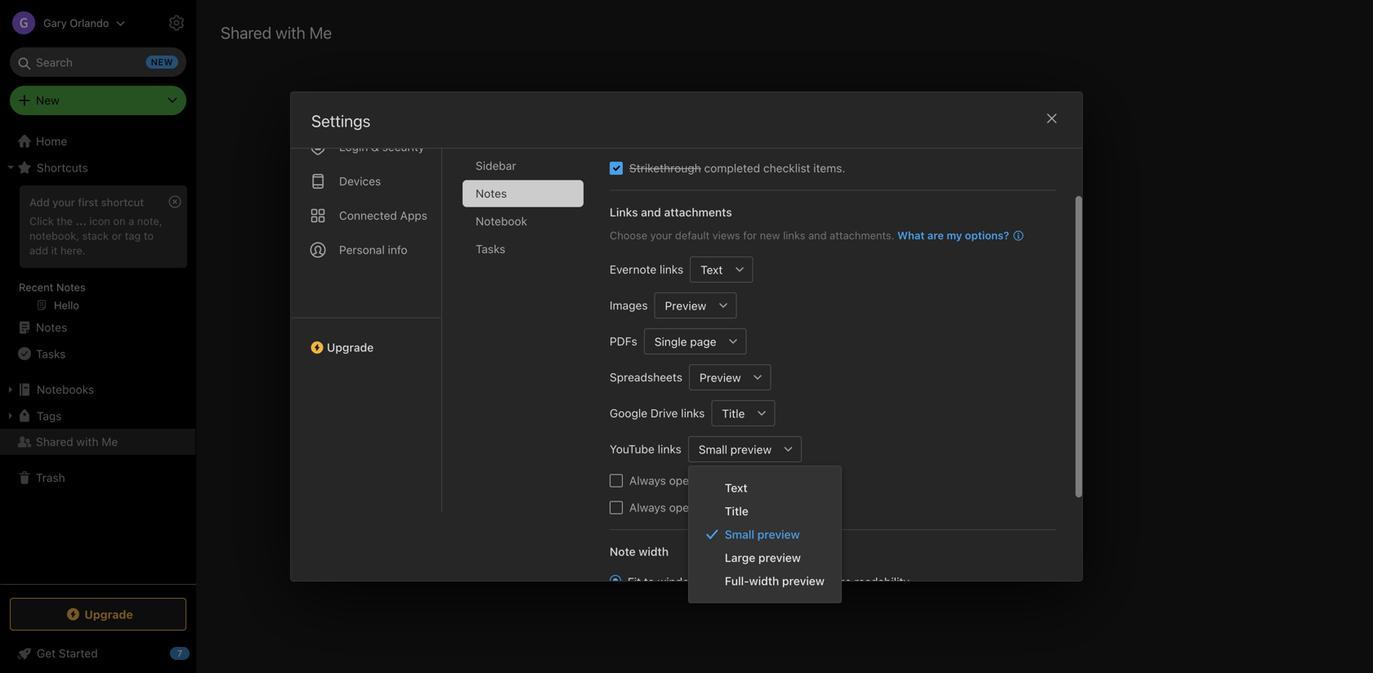 Task type: locate. For each thing, give the bounding box(es) containing it.
preview
[[665, 299, 707, 312], [700, 371, 741, 384]]

shared with me element
[[196, 0, 1373, 674]]

strikethrough completed checklist items.
[[629, 161, 846, 175]]

0 horizontal spatial upgrade
[[84, 608, 133, 621]]

small preview inside small preview link
[[725, 528, 800, 542]]

1 external from the top
[[699, 474, 741, 488]]

2 horizontal spatial with
[[792, 420, 817, 435]]

to down note,
[[144, 230, 154, 242]]

2 vertical spatial and
[[657, 420, 679, 435]]

text up always open external applications
[[725, 481, 748, 495]]

stack
[[82, 230, 109, 242]]

2 external from the top
[[699, 501, 741, 515]]

1 horizontal spatial upgrade
[[327, 341, 374, 354]]

title
[[722, 407, 745, 420], [725, 505, 749, 518]]

text down the "views"
[[701, 263, 723, 276]]

0 horizontal spatial tasks
[[36, 347, 66, 361]]

shared up choose default view option for youtube links field
[[748, 420, 789, 435]]

1 horizontal spatial upgrade button
[[291, 318, 441, 361]]

1 horizontal spatial here.
[[921, 420, 951, 435]]

tree containing home
[[0, 128, 196, 584]]

fit to window
[[628, 575, 698, 589]]

attachments
[[664, 206, 732, 219]]

small preview down notebooks
[[699, 443, 772, 456]]

small up 'large'
[[725, 528, 755, 542]]

drive
[[651, 407, 678, 420]]

personal
[[339, 243, 385, 257]]

tasks inside tasks tab
[[476, 242, 505, 256]]

preview up single page
[[665, 299, 707, 312]]

title down nothing
[[722, 407, 745, 420]]

1 vertical spatial small
[[725, 528, 755, 542]]

add
[[29, 196, 50, 208]]

single page
[[655, 335, 716, 348]]

info
[[388, 243, 408, 257]]

my
[[947, 229, 962, 242]]

always open external applications
[[629, 501, 808, 515]]

notes up youtube
[[619, 420, 654, 435]]

preview button up "single page" button
[[654, 293, 711, 319]]

1 vertical spatial shared
[[748, 420, 789, 435]]

evernote links
[[610, 263, 684, 276]]

shared down the tags
[[36, 435, 73, 449]]

title down files
[[725, 505, 749, 518]]

0 vertical spatial preview
[[665, 299, 707, 312]]

0 horizontal spatial me
[[102, 435, 118, 449]]

open for always open external files
[[669, 474, 696, 488]]

1 horizontal spatial tasks
[[476, 242, 505, 256]]

tasks inside tasks button
[[36, 347, 66, 361]]

show
[[868, 420, 899, 435]]

0 horizontal spatial text
[[701, 263, 723, 276]]

and inside shared with me element
[[657, 420, 679, 435]]

1 vertical spatial title
[[725, 505, 749, 518]]

0 horizontal spatial shared
[[36, 435, 73, 449]]

1 vertical spatial shared with me
[[36, 435, 118, 449]]

1 vertical spatial upgrade
[[84, 608, 133, 621]]

width inside dropdown list menu
[[749, 575, 779, 588]]

0 vertical spatial external
[[699, 474, 741, 488]]

0 vertical spatial upgrade
[[327, 341, 374, 354]]

notes right recent
[[56, 281, 86, 293]]

preview button up "title" button
[[689, 365, 745, 391]]

1 vertical spatial preview button
[[689, 365, 745, 391]]

sidebar tab
[[463, 152, 584, 179]]

personal info
[[339, 243, 408, 257]]

preview inside small preview link
[[758, 528, 800, 542]]

1 vertical spatial width
[[749, 575, 779, 588]]

your inside group
[[52, 196, 75, 208]]

0 vertical spatial preview button
[[654, 293, 711, 319]]

width right note
[[639, 545, 669, 559]]

0 horizontal spatial to
[[144, 230, 154, 242]]

1 vertical spatial me
[[102, 435, 118, 449]]

0 vertical spatial title
[[722, 407, 745, 420]]

preview up files
[[731, 443, 772, 456]]

here. right up
[[921, 420, 951, 435]]

0 vertical spatial your
[[52, 196, 75, 208]]

1 vertical spatial upgrade button
[[10, 598, 186, 631]]

0 vertical spatial text
[[701, 263, 723, 276]]

tags button
[[0, 403, 195, 429]]

and for notebooks
[[657, 420, 679, 435]]

always for always open external files
[[629, 474, 666, 488]]

and up youtube links
[[657, 420, 679, 435]]

tab list containing sidebar
[[463, 97, 597, 513]]

2 open from the top
[[669, 501, 696, 515]]

open down always open external files
[[669, 501, 696, 515]]

0 vertical spatial small
[[699, 443, 727, 456]]

1 vertical spatial open
[[669, 501, 696, 515]]

open up always open external applications
[[669, 474, 696, 488]]

shortcuts button
[[0, 154, 195, 181]]

1 vertical spatial external
[[699, 501, 741, 515]]

open for always open external applications
[[669, 501, 696, 515]]

for
[[743, 229, 757, 242]]

preview inside full-width preview link
[[782, 575, 825, 588]]

0 horizontal spatial tab list
[[291, 81, 442, 513]]

1 vertical spatial tasks
[[36, 347, 66, 361]]

option group
[[610, 574, 943, 674]]

shared
[[221, 23, 272, 42], [36, 435, 73, 449]]

fit
[[628, 575, 641, 589]]

0 vertical spatial tasks
[[476, 242, 505, 256]]

preview up full-width preview
[[759, 551, 801, 565]]

choose
[[610, 229, 647, 242]]

a
[[128, 215, 134, 227]]

links left text button
[[660, 263, 684, 276]]

tab list
[[291, 81, 442, 513], [463, 97, 597, 513]]

small preview up large preview
[[725, 528, 800, 542]]

preview up nothing
[[700, 371, 741, 384]]

expand tags image
[[4, 410, 17, 423]]

small preview link
[[689, 523, 841, 546]]

new
[[760, 229, 780, 242]]

small down notebooks
[[699, 443, 727, 456]]

0 vertical spatial small preview
[[699, 443, 772, 456]]

1 horizontal spatial with
[[276, 23, 305, 42]]

external
[[699, 474, 741, 488], [699, 501, 741, 515]]

0 vertical spatial open
[[669, 474, 696, 488]]

1 vertical spatial here.
[[921, 420, 951, 435]]

page
[[690, 335, 716, 348]]

connected
[[339, 209, 397, 222]]

notes
[[476, 187, 507, 200], [56, 281, 86, 293], [36, 321, 67, 334], [619, 420, 654, 435]]

notes tab
[[463, 180, 584, 207]]

security
[[382, 140, 424, 154]]

always
[[629, 474, 666, 488], [629, 501, 666, 515]]

upgrade inside tab list
[[327, 341, 374, 354]]

always right always open external files option
[[629, 474, 666, 488]]

1 vertical spatial preview
[[700, 371, 741, 384]]

option group containing fit to window
[[610, 574, 943, 674]]

always right always open external applications checkbox
[[629, 501, 666, 515]]

icon
[[89, 215, 110, 227]]

tasks button
[[0, 341, 195, 367]]

evernote
[[610, 263, 657, 276]]

shared right settings image
[[221, 23, 272, 42]]

preview inside small preview button
[[731, 443, 772, 456]]

Always open external files checkbox
[[610, 475, 623, 488]]

preview button
[[654, 293, 711, 319], [689, 365, 745, 391]]

preview down 'large preview' link on the right
[[782, 575, 825, 588]]

0 vertical spatial to
[[144, 230, 154, 242]]

close image
[[1042, 109, 1062, 128]]

and left attachments.
[[808, 229, 827, 242]]

1 horizontal spatial me
[[309, 23, 332, 42]]

width for full-
[[749, 575, 779, 588]]

your for default
[[650, 229, 672, 242]]

preview up 'large preview' link on the right
[[758, 528, 800, 542]]

1 vertical spatial to
[[644, 575, 655, 589]]

full-width preview link
[[689, 570, 841, 593]]

small inside dropdown list menu
[[725, 528, 755, 542]]

notes down sidebar
[[476, 187, 507, 200]]

always open external files
[[629, 474, 766, 488]]

preview inside 'choose default view option for images' field
[[665, 299, 707, 312]]

notes inside group
[[56, 281, 86, 293]]

text button
[[690, 257, 727, 283]]

upgrade
[[327, 341, 374, 354], [84, 608, 133, 621]]

Choose default view option for Google Drive links field
[[711, 401, 775, 427]]

here. right it
[[60, 244, 86, 257]]

first
[[78, 196, 98, 208]]

None search field
[[21, 47, 175, 77]]

preview inside field
[[700, 371, 741, 384]]

Choose default view option for Evernote links field
[[690, 257, 753, 283]]

1 vertical spatial shared
[[36, 435, 73, 449]]

with inside 'tree'
[[76, 435, 99, 449]]

0 vertical spatial and
[[641, 206, 661, 219]]

0 vertical spatial me
[[309, 23, 332, 42]]

Choose default view option for PDFs field
[[644, 329, 747, 355]]

preview
[[731, 443, 772, 456], [758, 528, 800, 542], [759, 551, 801, 565], [782, 575, 825, 588]]

1 horizontal spatial tab list
[[463, 97, 597, 513]]

tree
[[0, 128, 196, 584]]

width down 'large preview' link on the right
[[749, 575, 779, 588]]

preview button for images
[[654, 293, 711, 319]]

full-width preview
[[725, 575, 825, 588]]

1 vertical spatial your
[[650, 229, 672, 242]]

1 always from the top
[[629, 474, 666, 488]]

single page button
[[644, 329, 721, 355]]

Choose default view option for Spreadsheets field
[[689, 365, 771, 391]]

0 horizontal spatial width
[[639, 545, 669, 559]]

0 horizontal spatial your
[[52, 196, 75, 208]]

0 vertical spatial always
[[629, 474, 666, 488]]

your down links and attachments
[[650, 229, 672, 242]]

optimize
[[804, 575, 851, 589]]

and right links
[[641, 206, 661, 219]]

open
[[669, 474, 696, 488], [669, 501, 696, 515]]

1 horizontal spatial text
[[725, 481, 748, 495]]

shortcut
[[101, 196, 144, 208]]

1 horizontal spatial width
[[749, 575, 779, 588]]

0 vertical spatial here.
[[60, 244, 86, 257]]

tasks up notebooks
[[36, 347, 66, 361]]

always for always open external applications
[[629, 501, 666, 515]]

google
[[610, 407, 648, 420]]

1 horizontal spatial your
[[650, 229, 672, 242]]

you
[[821, 420, 842, 435]]

external down always open external files
[[699, 501, 741, 515]]

choose your default views for new links and attachments.
[[610, 229, 895, 242]]

0 vertical spatial width
[[639, 545, 669, 559]]

Choose default view option for YouTube links field
[[688, 436, 802, 463]]

to right fit
[[644, 575, 655, 589]]

text
[[701, 263, 723, 276], [725, 481, 748, 495]]

dropdown list menu
[[689, 477, 841, 593]]

notebook,
[[29, 230, 79, 242]]

width for note
[[639, 545, 669, 559]]

0 horizontal spatial here.
[[60, 244, 86, 257]]

on
[[113, 215, 126, 227]]

tasks down notebook
[[476, 242, 505, 256]]

1 vertical spatial small preview
[[725, 528, 800, 542]]

1 horizontal spatial shared with me
[[221, 23, 332, 42]]

group
[[0, 181, 195, 321]]

are
[[928, 229, 944, 242]]

2 always from the top
[[629, 501, 666, 515]]

1 horizontal spatial shared
[[221, 23, 272, 42]]

tab list for choose your default views for new links and attachments.
[[463, 97, 597, 513]]

checklist
[[763, 161, 810, 175]]

shared up notes and notebooks shared with you will show up here.
[[778, 388, 824, 405]]

the
[[57, 215, 73, 227]]

1 open from the top
[[669, 474, 696, 488]]

1 vertical spatial text
[[725, 481, 748, 495]]

1 vertical spatial always
[[629, 501, 666, 515]]

shared with me
[[221, 23, 332, 42], [36, 435, 118, 449]]

pdfs
[[610, 335, 637, 348]]

shared
[[778, 388, 824, 405], [748, 420, 789, 435]]

tasks
[[476, 242, 505, 256], [36, 347, 66, 361]]

external up always open external applications
[[699, 474, 741, 488]]

links down drive
[[658, 443, 682, 456]]

external for files
[[699, 474, 741, 488]]

here.
[[60, 244, 86, 257], [921, 420, 951, 435]]

your up the
[[52, 196, 75, 208]]

title inside button
[[722, 407, 745, 420]]

0 horizontal spatial shared with me
[[36, 435, 118, 449]]

and
[[641, 206, 661, 219], [808, 229, 827, 242], [657, 420, 679, 435]]

links and attachments
[[610, 206, 732, 219]]

0 horizontal spatial with
[[76, 435, 99, 449]]

tab list containing login & security
[[291, 81, 442, 513]]



Task type: describe. For each thing, give the bounding box(es) containing it.
notes link
[[0, 315, 195, 341]]

it
[[51, 244, 57, 257]]

recent notes
[[19, 281, 86, 293]]

expand notebooks image
[[4, 383, 17, 396]]

window
[[658, 575, 698, 589]]

default
[[675, 229, 710, 242]]

title button
[[711, 401, 749, 427]]

new
[[36, 94, 59, 107]]

...
[[76, 215, 87, 227]]

notes inside tab
[[476, 187, 507, 200]]

nothing shared yet
[[721, 388, 849, 405]]

notebook tab
[[463, 208, 584, 235]]

options?
[[965, 229, 1009, 242]]

tab list for links and attachments
[[291, 81, 442, 513]]

note,
[[137, 215, 162, 227]]

title inside dropdown list menu
[[725, 505, 749, 518]]

links right 'new'
[[783, 229, 805, 242]]

notes and notebooks shared with you will show up here.
[[619, 420, 951, 435]]

what are my options?
[[898, 229, 1009, 242]]

preview for images
[[665, 299, 707, 312]]

completed
[[704, 161, 760, 175]]

preview button for spreadsheets
[[689, 365, 745, 391]]

here. inside icon on a note, notebook, stack or tag to add it here.
[[60, 244, 86, 257]]

0 vertical spatial shared with me
[[221, 23, 332, 42]]

home
[[36, 134, 67, 148]]

small inside button
[[699, 443, 727, 456]]

large preview link
[[689, 546, 841, 570]]

shortcuts
[[37, 161, 88, 174]]

tags
[[37, 409, 62, 423]]

login
[[339, 140, 368, 154]]

click the ...
[[29, 215, 87, 227]]

1 vertical spatial and
[[808, 229, 827, 242]]

1 horizontal spatial to
[[644, 575, 655, 589]]

trash link
[[0, 465, 195, 491]]

upgrade for left upgrade popup button
[[84, 608, 133, 621]]

text inside button
[[701, 263, 723, 276]]

apps
[[400, 209, 427, 222]]

yet
[[828, 388, 849, 405]]

home link
[[0, 128, 196, 154]]

group containing add your first shortcut
[[0, 181, 195, 321]]

0 horizontal spatial upgrade button
[[10, 598, 186, 631]]

notebook
[[476, 215, 527, 228]]

up
[[902, 420, 917, 435]]

single
[[655, 335, 687, 348]]

click
[[29, 215, 54, 227]]

0 vertical spatial shared
[[221, 23, 272, 42]]

nothing
[[721, 388, 774, 405]]

sidebar
[[476, 159, 516, 172]]

readability
[[855, 575, 910, 589]]

notes inside shared with me element
[[619, 420, 654, 435]]

notebooks
[[37, 383, 94, 396]]

links right drive
[[681, 407, 705, 420]]

full-
[[725, 575, 749, 588]]

notes down recent notes
[[36, 321, 67, 334]]

trash
[[36, 471, 65, 485]]

views
[[713, 229, 740, 242]]

and for attachments
[[641, 206, 661, 219]]

strikethrough
[[629, 161, 701, 175]]

0 vertical spatial shared
[[778, 388, 824, 405]]

text inside dropdown list menu
[[725, 481, 748, 495]]

shared inside 'tree'
[[36, 435, 73, 449]]

upgrade for top upgrade popup button
[[327, 341, 374, 354]]

external for applications
[[699, 501, 741, 515]]

new button
[[10, 86, 186, 115]]

youtube links
[[610, 443, 682, 456]]

or
[[112, 230, 122, 242]]

small preview inside small preview button
[[699, 443, 772, 456]]

title link
[[689, 500, 841, 523]]

tasks tab
[[463, 236, 584, 263]]

attachments.
[[830, 229, 895, 242]]

Search text field
[[21, 47, 175, 77]]

note width
[[610, 545, 669, 559]]

applications
[[744, 501, 808, 515]]

images
[[610, 299, 648, 312]]

your for first
[[52, 196, 75, 208]]

links
[[610, 206, 638, 219]]

recent
[[19, 281, 53, 293]]

&
[[371, 140, 379, 154]]

add your first shortcut
[[29, 196, 144, 208]]

me inside 'tree'
[[102, 435, 118, 449]]

preview inside 'large preview' link
[[759, 551, 801, 565]]

notebooks
[[683, 420, 745, 435]]

shared with me link
[[0, 429, 195, 455]]

youtube
[[610, 443, 655, 456]]

settings
[[311, 111, 371, 130]]

what
[[898, 229, 925, 242]]

add
[[29, 244, 48, 257]]

files
[[744, 474, 766, 488]]

will
[[845, 420, 864, 435]]

large
[[725, 551, 756, 565]]

Always open external applications checkbox
[[610, 501, 623, 515]]

settings image
[[167, 13, 186, 33]]

0 vertical spatial upgrade button
[[291, 318, 441, 361]]

large preview
[[725, 551, 801, 565]]

login & security
[[339, 140, 424, 154]]

notebooks link
[[0, 377, 195, 403]]

here. inside shared with me element
[[921, 420, 951, 435]]

connected apps
[[339, 209, 427, 222]]

devices
[[339, 175, 381, 188]]

preview for spreadsheets
[[700, 371, 741, 384]]

Choose default view option for Images field
[[654, 293, 737, 319]]

small preview button
[[688, 436, 776, 463]]

note
[[610, 545, 636, 559]]

text link
[[689, 477, 841, 500]]

spreadsheets
[[610, 371, 682, 384]]

to inside icon on a note, notebook, stack or tag to add it here.
[[144, 230, 154, 242]]

Select218 checkbox
[[610, 162, 623, 175]]

icon on a note, notebook, stack or tag to add it here.
[[29, 215, 162, 257]]



Task type: vqa. For each thing, say whether or not it's contained in the screenshot.
Get inside the Help And Learning Task Checklist FIELD
no



